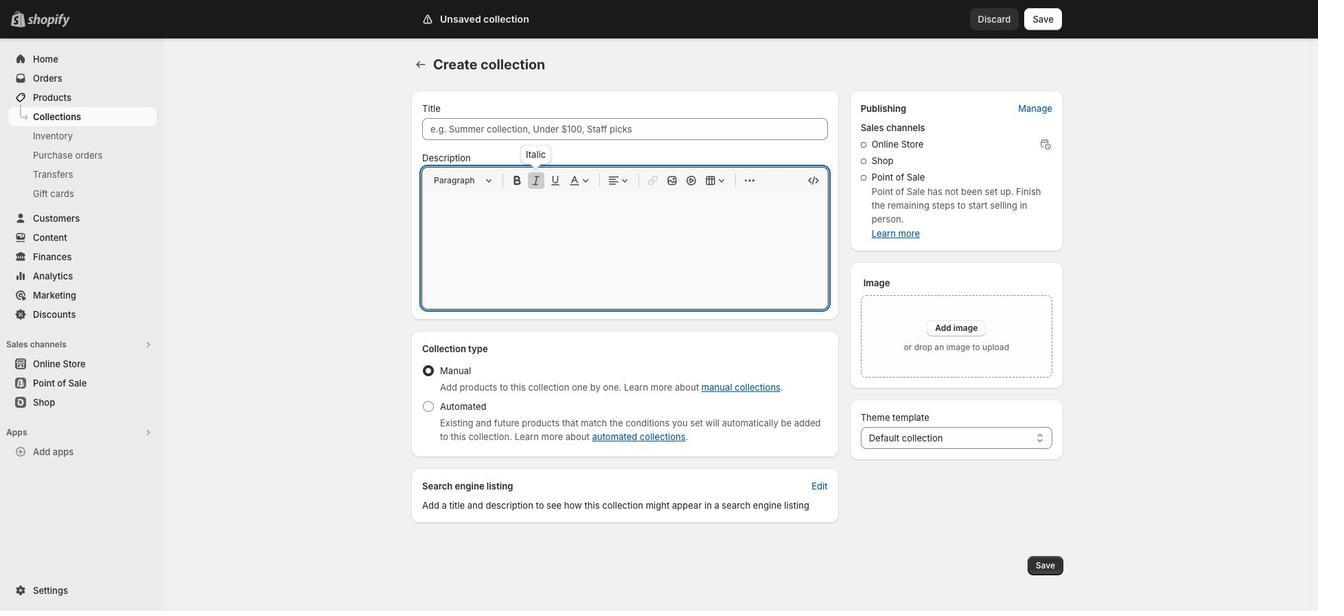 Task type: describe. For each thing, give the bounding box(es) containing it.
e.g. Summer collection, Under $100, Staff picks text field
[[422, 118, 828, 140]]



Task type: vqa. For each thing, say whether or not it's contained in the screenshot.
the e.g. Summer collection, Under $100, Staff picks text box
yes



Task type: locate. For each thing, give the bounding box(es) containing it.
shopify image
[[30, 14, 73, 27]]

tooltip
[[521, 145, 552, 164]]



